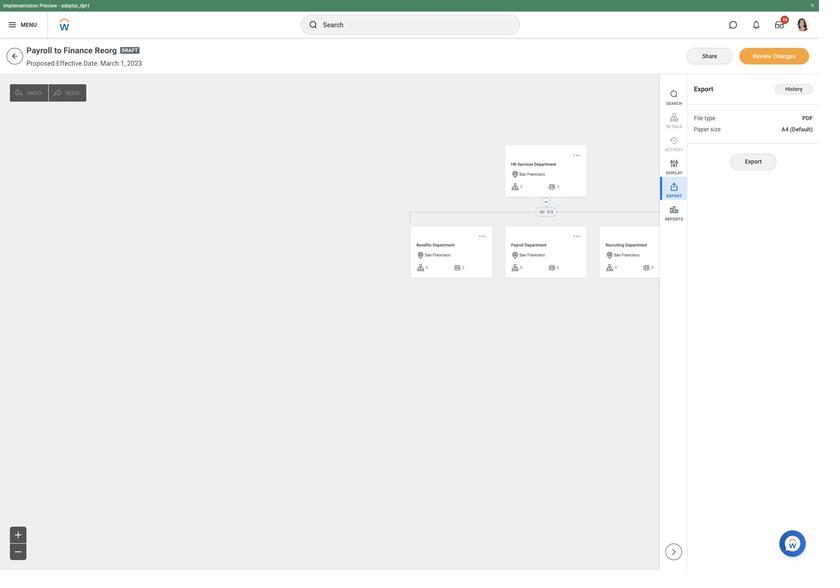 Task type: locate. For each thing, give the bounding box(es) containing it.
2 location image from the left
[[511, 251, 520, 259]]

1 contact card matrix manager image from the left
[[548, 264, 556, 272]]

0
[[426, 265, 428, 270], [521, 265, 523, 270], [615, 265, 617, 270]]

to
[[54, 45, 62, 55]]

type
[[705, 115, 716, 121]]

location image
[[417, 251, 425, 259], [511, 251, 520, 259], [606, 251, 614, 259]]

1 horizontal spatial payroll
[[511, 243, 524, 248]]

payroll for payroll department
[[511, 243, 524, 248]]

contact card matrix manager image left 2 at the right of page
[[453, 264, 462, 272]]

san down 'benefits'
[[425, 253, 432, 257]]

san
[[520, 172, 527, 176], [425, 253, 432, 257], [520, 253, 527, 257], [614, 253, 621, 257]]

san down recruiting
[[614, 253, 621, 257]]

0 for recruiting
[[615, 265, 617, 270]]

related actions image
[[573, 151, 581, 160], [478, 232, 487, 241], [573, 232, 581, 241]]

chevron right image
[[670, 548, 678, 556]]

location image for benefits department
[[417, 251, 425, 259]]

org chart image
[[511, 183, 520, 191], [606, 264, 614, 272]]

2 horizontal spatial export
[[746, 158, 762, 165]]

benefits
[[417, 243, 432, 248]]

hr services department
[[511, 162, 557, 167]]

1 org chart image from the left
[[417, 264, 425, 272]]

pdf
[[803, 115, 814, 121]]

0 horizontal spatial contact card matrix manager image
[[548, 264, 556, 272]]

0 vertical spatial contact card matrix manager image
[[548, 183, 556, 191]]

location image down "payroll department"
[[511, 251, 520, 259]]

org chart image for benefits
[[417, 264, 425, 272]]

san francisco for hr
[[520, 172, 546, 176]]

1 horizontal spatial 3
[[557, 184, 559, 189]]

march
[[100, 59, 119, 67]]

undo r image
[[53, 88, 62, 98]]

department right 'benefits'
[[433, 243, 455, 248]]

contact card matrix manager image for 6
[[548, 264, 556, 272]]

0 horizontal spatial location image
[[417, 251, 425, 259]]

san francisco down 'hr services department' at the right top of the page
[[520, 172, 546, 176]]

san down "payroll department"
[[520, 253, 527, 257]]

contact card matrix manager image
[[548, 264, 556, 272], [643, 264, 651, 272]]

1 horizontal spatial contact card matrix manager image
[[643, 264, 651, 272]]

san down services at the top right of the page
[[520, 172, 527, 176]]

org chart image for 0
[[606, 264, 614, 272]]

location image down recruiting
[[606, 251, 614, 259]]

francisco for payroll
[[528, 253, 546, 257]]

1 0 from the left
[[426, 265, 428, 270]]

chevron up small image
[[543, 199, 550, 205]]

3/3
[[547, 210, 554, 214]]

1 horizontal spatial 0
[[521, 265, 523, 270]]

0 down 'benefits'
[[426, 265, 428, 270]]

department for recruiting department
[[626, 243, 648, 248]]

date:
[[84, 59, 99, 67]]

2 0 from the left
[[521, 265, 523, 270]]

proposed effective date: march 1, 2023
[[26, 59, 142, 67]]

implementation
[[3, 3, 38, 9]]

plus image
[[13, 530, 23, 540]]

3 0 from the left
[[615, 265, 617, 270]]

1 horizontal spatial location image
[[511, 251, 520, 259]]

1 horizontal spatial contact card matrix manager image
[[548, 183, 556, 191]]

contact card matrix manager image left 6
[[548, 264, 556, 272]]

san for recruiting
[[614, 253, 621, 257]]

6
[[557, 265, 559, 270]]

0 horizontal spatial org chart image
[[511, 183, 520, 191]]

san for benefits
[[425, 253, 432, 257]]

0 down "payroll department"
[[521, 265, 523, 270]]

1 horizontal spatial export
[[695, 85, 714, 93]]

-
[[58, 3, 60, 9]]

review changes button
[[740, 48, 810, 64]]

3 location image from the left
[[606, 251, 614, 259]]

file type
[[695, 115, 716, 121]]

org chart image
[[417, 264, 425, 272], [511, 264, 520, 272]]

contact card matrix manager image
[[548, 183, 556, 191], [453, 264, 462, 272]]

3
[[521, 184, 523, 189], [557, 184, 559, 189]]

1 horizontal spatial org chart image
[[511, 264, 520, 272]]

san francisco
[[520, 172, 546, 176], [425, 253, 451, 257], [520, 253, 546, 257], [614, 253, 640, 257]]

san francisco down benefits department
[[425, 253, 451, 257]]

1 vertical spatial contact card matrix manager image
[[453, 264, 462, 272]]

1 vertical spatial payroll
[[511, 243, 524, 248]]

justify image
[[7, 20, 17, 30]]

department
[[535, 162, 557, 167], [433, 243, 455, 248], [525, 243, 547, 248], [626, 243, 648, 248]]

2 org chart image from the left
[[511, 264, 520, 272]]

san francisco down "payroll department"
[[520, 253, 546, 257]]

redo button
[[49, 84, 86, 102]]

services
[[518, 162, 534, 167]]

francisco down "payroll department"
[[528, 253, 546, 257]]

contact card matrix manager image for 2
[[453, 264, 462, 272]]

0 down recruiting
[[615, 265, 617, 270]]

undo l image
[[14, 88, 24, 98]]

org chart image down location image
[[511, 183, 520, 191]]

1 vertical spatial org chart image
[[606, 264, 614, 272]]

0 vertical spatial org chart image
[[511, 183, 520, 191]]

paper
[[695, 126, 710, 133]]

export
[[695, 85, 714, 93], [746, 158, 762, 165], [667, 194, 682, 198]]

0 horizontal spatial 0
[[426, 265, 428, 270]]

contact card matrix manager image up chevron up small icon
[[548, 183, 556, 191]]

0 horizontal spatial 3
[[521, 184, 523, 189]]

location image for payroll department
[[511, 251, 520, 259]]

2 contact card matrix manager image from the left
[[643, 264, 651, 272]]

redo
[[66, 90, 79, 96]]

review changes
[[754, 53, 796, 59]]

0 horizontal spatial export
[[667, 194, 682, 198]]

contact card matrix manager image left the '5'
[[643, 264, 651, 272]]

draft
[[122, 48, 138, 53]]

menu
[[661, 74, 688, 223]]

san francisco down recruiting department
[[614, 253, 640, 257]]

san for payroll
[[520, 253, 527, 257]]

org chart image down "payroll department"
[[511, 264, 520, 272]]

location image
[[511, 170, 520, 178]]

search
[[667, 101, 683, 106]]

2 horizontal spatial 0
[[615, 265, 617, 270]]

0 vertical spatial payroll
[[26, 45, 52, 55]]

adeptai_dpt1
[[61, 3, 90, 9]]

0 horizontal spatial org chart image
[[417, 264, 425, 272]]

san francisco for payroll
[[520, 253, 546, 257]]

recruiting department
[[606, 243, 648, 248]]

hr
[[511, 162, 517, 167]]

department down visible icon
[[525, 243, 547, 248]]

org chart image down recruiting
[[606, 264, 614, 272]]

1 horizontal spatial org chart image
[[606, 264, 614, 272]]

search image
[[308, 20, 318, 30]]

1 vertical spatial export
[[746, 158, 762, 165]]

org chart image down 'benefits'
[[417, 264, 425, 272]]

a4
[[782, 126, 789, 133]]

effective
[[56, 59, 82, 67]]

francisco down 'hr services department' at the right top of the page
[[528, 172, 546, 176]]

file
[[695, 115, 704, 121]]

francisco down recruiting department
[[622, 253, 640, 257]]

contact card matrix manager image for 5
[[643, 264, 651, 272]]

payroll
[[26, 45, 52, 55], [511, 243, 524, 248]]

francisco down benefits department
[[433, 253, 451, 257]]

0 horizontal spatial contact card matrix manager image
[[453, 264, 462, 272]]

department right recruiting
[[626, 243, 648, 248]]

0 horizontal spatial payroll
[[26, 45, 52, 55]]

0 for payroll
[[521, 265, 523, 270]]

1 location image from the left
[[417, 251, 425, 259]]

export inside button
[[746, 158, 762, 165]]

arrow left image
[[11, 52, 19, 60]]

location image down 'benefits'
[[417, 251, 425, 259]]

1,
[[121, 59, 126, 67]]

2 horizontal spatial location image
[[606, 251, 614, 259]]

francisco
[[528, 172, 546, 176], [433, 253, 451, 257], [528, 253, 546, 257], [622, 253, 640, 257]]

related actions image for benefits department
[[478, 232, 487, 241]]



Task type: vqa. For each thing, say whether or not it's contained in the screenshot.
third org chart image from right
yes



Task type: describe. For each thing, give the bounding box(es) containing it.
menu button
[[0, 12, 48, 38]]

export button
[[731, 153, 777, 170]]

2
[[463, 265, 465, 270]]

visible image
[[539, 209, 546, 215]]

size
[[711, 126, 721, 133]]

(default)
[[791, 126, 814, 133]]

benefits department
[[417, 243, 455, 248]]

menu containing search
[[661, 74, 688, 223]]

menu banner
[[0, 0, 820, 38]]

undo
[[27, 90, 41, 96]]

close environment banner image
[[811, 3, 816, 8]]

related actions image for payroll department
[[573, 232, 581, 241]]

recruiting
[[606, 243, 625, 248]]

related actions image for hr services department
[[573, 151, 581, 160]]

location image for recruiting department
[[606, 251, 614, 259]]

changes
[[773, 53, 796, 59]]

share
[[703, 53, 718, 59]]

2 3 from the left
[[557, 184, 559, 189]]

2023
[[127, 59, 142, 67]]

5
[[652, 265, 654, 270]]

0 for benefits
[[426, 265, 428, 270]]

review
[[754, 53, 772, 59]]

menu
[[21, 21, 37, 28]]

history
[[786, 86, 803, 92]]

san for hr
[[520, 172, 527, 176]]

francisco for hr
[[528, 172, 546, 176]]

Search Workday  search field
[[323, 16, 503, 34]]

details
[[667, 124, 683, 129]]

implementation preview -   adeptai_dpt1
[[3, 3, 90, 9]]

proposed
[[26, 59, 55, 67]]

minus image
[[13, 547, 23, 557]]

notifications large image
[[753, 21, 761, 29]]

reorg
[[95, 45, 117, 55]]

profile logan mcneil image
[[797, 18, 810, 33]]

payroll for payroll to finance reorg
[[26, 45, 52, 55]]

department for benefits department
[[433, 243, 455, 248]]

preview
[[40, 3, 57, 9]]

paper size
[[695, 126, 721, 133]]

org chart image for 3
[[511, 183, 520, 191]]

department for payroll department
[[525, 243, 547, 248]]

org chart image for payroll
[[511, 264, 520, 272]]

2 vertical spatial export
[[667, 194, 682, 198]]

francisco for benefits
[[433, 253, 451, 257]]

33
[[783, 17, 788, 22]]

payroll department
[[511, 243, 547, 248]]

33 button
[[771, 16, 790, 34]]

san francisco for benefits
[[425, 253, 451, 257]]

department right services at the top right of the page
[[535, 162, 557, 167]]

san francisco for recruiting
[[614, 253, 640, 257]]

inbox large image
[[776, 21, 784, 29]]

undo button
[[10, 84, 48, 102]]

0 vertical spatial export
[[695, 85, 714, 93]]

display
[[666, 171, 683, 175]]

1 3 from the left
[[521, 184, 523, 189]]

payroll to finance reorg
[[26, 45, 117, 55]]

a4 (default)
[[782, 126, 814, 133]]

finance
[[64, 45, 93, 55]]

activity
[[666, 148, 684, 152]]

contact card matrix manager image for 3
[[548, 183, 556, 191]]

share button
[[687, 48, 733, 64]]

history button
[[776, 84, 814, 94]]

francisco for recruiting
[[622, 253, 640, 257]]

reports
[[666, 217, 684, 221]]



